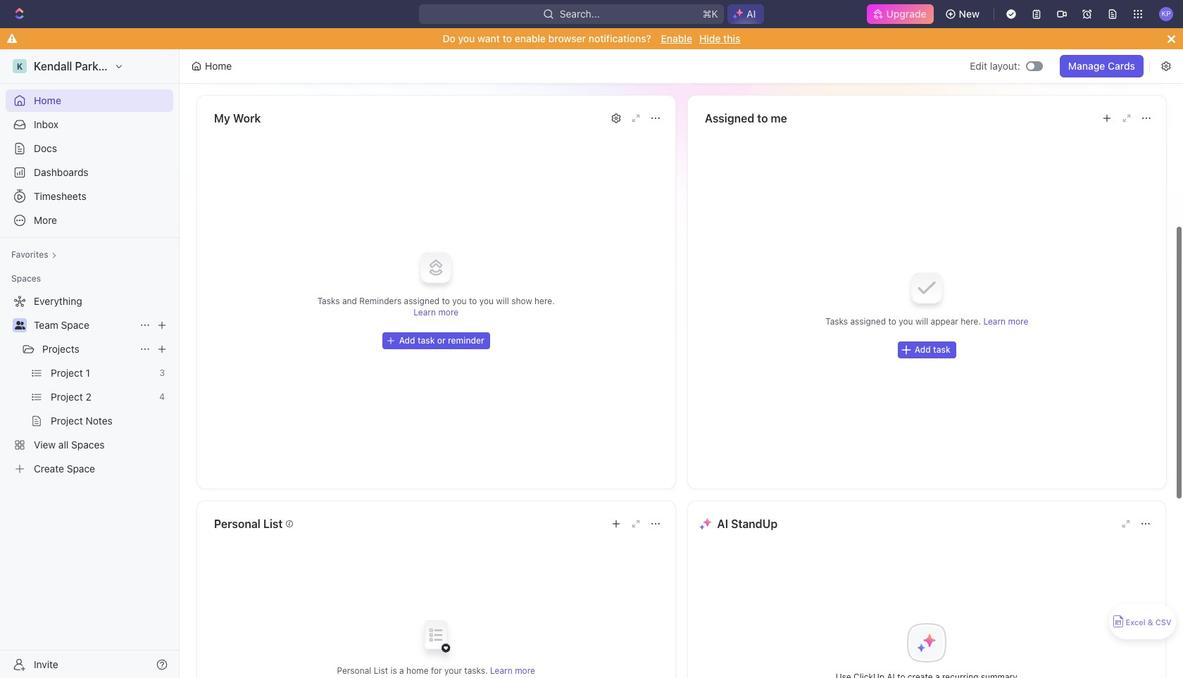 Task type: describe. For each thing, give the bounding box(es) containing it.
to left appear
[[888, 316, 896, 327]]

reminder
[[448, 335, 484, 346]]

2
[[86, 391, 91, 403]]

add for my work
[[399, 335, 415, 346]]

ai for ai
[[747, 8, 756, 20]]

spaces inside view all spaces link
[[71, 439, 105, 451]]

&
[[1148, 618, 1153, 627]]

add task or reminder
[[399, 335, 484, 346]]

search...
[[560, 8, 600, 20]]

docs
[[34, 142, 57, 154]]

work
[[233, 112, 261, 125]]

docs link
[[6, 137, 173, 160]]

do you want to enable browser notifications? enable hide this
[[443, 32, 741, 44]]

to left me
[[757, 112, 768, 125]]

personal list is a home for your tasks. learn more
[[337, 665, 535, 676]]

excel & csv link
[[1109, 604, 1176, 639]]

team space
[[34, 319, 89, 331]]

you left show
[[479, 296, 494, 306]]

parks's
[[75, 60, 113, 73]]

inbox
[[34, 118, 58, 130]]

you right do
[[458, 32, 475, 44]]

k
[[17, 61, 23, 71]]

1 vertical spatial here.
[[960, 316, 981, 327]]

tasks for my work
[[317, 296, 340, 306]]

appear
[[930, 316, 958, 327]]

view all spaces link
[[6, 434, 170, 456]]

is
[[390, 665, 397, 676]]

dashboards
[[34, 166, 88, 178]]

2 horizontal spatial learn
[[983, 316, 1005, 327]]

kp button
[[1155, 3, 1177, 25]]

project for project 1
[[51, 367, 83, 379]]

0 vertical spatial home
[[205, 60, 232, 72]]

inbox link
[[6, 113, 173, 136]]

timesheets
[[34, 190, 86, 202]]

tasks for assigned to me
[[825, 316, 848, 327]]

1 horizontal spatial assigned
[[850, 316, 886, 327]]

do
[[443, 32, 456, 44]]

project for project 2
[[51, 391, 83, 403]]

3
[[159, 368, 165, 378]]

and
[[342, 296, 357, 306]]

hide
[[699, 32, 721, 44]]

project 1 link
[[51, 362, 154, 385]]

create space link
[[6, 458, 170, 480]]

you up add task button
[[898, 316, 913, 327]]

to up reminder
[[469, 296, 477, 306]]

add task or reminder button
[[382, 332, 490, 349]]

assigned inside tasks and reminders assigned to you to you will show here. learn more
[[404, 296, 440, 306]]

list for personal list is a home for your tasks. learn more
[[374, 665, 388, 676]]

layout:
[[990, 60, 1020, 72]]

a
[[399, 665, 404, 676]]

edit layout:
[[970, 60, 1020, 72]]

more button
[[6, 209, 173, 232]]

team space link
[[34, 314, 134, 337]]

personal for personal list is a home for your tasks. learn more
[[337, 665, 371, 676]]

learn inside tasks and reminders assigned to you to you will show here. learn more
[[414, 307, 436, 318]]

1 horizontal spatial will
[[915, 316, 928, 327]]

home
[[406, 665, 429, 676]]

new
[[959, 8, 980, 20]]

reminders
[[359, 296, 402, 306]]

csv
[[1156, 618, 1172, 627]]

projects
[[42, 343, 79, 355]]

tasks.
[[464, 665, 488, 676]]

home link
[[6, 89, 173, 112]]

create
[[34, 463, 64, 475]]

project notes link
[[51, 410, 170, 432]]

dashboards link
[[6, 161, 173, 184]]

tree inside sidebar navigation
[[6, 290, 173, 480]]

team
[[34, 319, 58, 331]]

cards
[[1108, 60, 1135, 72]]

space for team space
[[61, 319, 89, 331]]

learn more link for assigned to me
[[983, 316, 1028, 327]]

kp
[[1162, 9, 1171, 18]]

add task button
[[897, 342, 956, 358]]

⌘k
[[703, 8, 718, 20]]

ai for ai standup
[[717, 518, 728, 530]]

show
[[511, 296, 532, 306]]

ai standup
[[717, 518, 778, 530]]

manage
[[1068, 60, 1105, 72]]

new button
[[939, 3, 988, 25]]

everything
[[34, 295, 82, 307]]



Task type: locate. For each thing, give the bounding box(es) containing it.
space for create space
[[67, 463, 95, 475]]

assigned to me
[[705, 112, 787, 125]]

assigned
[[705, 112, 754, 125]]

1 vertical spatial personal
[[337, 665, 371, 676]]

manage cards
[[1068, 60, 1135, 72]]

upgrade
[[886, 8, 927, 20]]

learn more link right appear
[[983, 316, 1028, 327]]

home up inbox
[[34, 94, 61, 106]]

0 vertical spatial here.
[[535, 296, 555, 306]]

0 horizontal spatial add
[[399, 335, 415, 346]]

0 horizontal spatial task
[[418, 335, 435, 346]]

learn up add task or reminder button
[[414, 307, 436, 318]]

personal
[[214, 518, 261, 530], [337, 665, 371, 676]]

projects link
[[42, 338, 134, 361]]

here. right appear
[[960, 316, 981, 327]]

spaces down "favorites"
[[11, 273, 41, 284]]

0 horizontal spatial learn more link
[[414, 307, 459, 318]]

4
[[159, 392, 165, 402]]

1 horizontal spatial spaces
[[71, 439, 105, 451]]

view all spaces
[[34, 439, 105, 451]]

0 horizontal spatial home
[[34, 94, 61, 106]]

ai inside ai button
[[747, 8, 756, 20]]

list
[[263, 518, 283, 530], [374, 665, 388, 676]]

0 vertical spatial spaces
[[11, 273, 41, 284]]

1 horizontal spatial personal
[[337, 665, 371, 676]]

me
[[770, 112, 787, 125]]

1 vertical spatial list
[[374, 665, 388, 676]]

add
[[399, 335, 415, 346], [914, 344, 931, 355]]

1 horizontal spatial add
[[914, 344, 931, 355]]

more
[[34, 214, 57, 226]]

1 horizontal spatial ai
[[747, 8, 756, 20]]

space down view all spaces link
[[67, 463, 95, 475]]

ai right ⌘k
[[747, 8, 756, 20]]

2 project from the top
[[51, 391, 83, 403]]

here. right show
[[535, 296, 555, 306]]

0 horizontal spatial ai
[[717, 518, 728, 530]]

to up add task or reminder
[[442, 296, 450, 306]]

learn
[[414, 307, 436, 318], [983, 316, 1005, 327], [490, 665, 513, 676]]

favorites
[[11, 249, 48, 260]]

kendall parks's workspace, , element
[[13, 59, 27, 73]]

notifications?
[[589, 32, 651, 44]]

add task
[[914, 344, 950, 355]]

standup
[[731, 518, 778, 530]]

timesheets link
[[6, 185, 173, 208]]

1
[[86, 367, 90, 379]]

excel & csv
[[1126, 618, 1172, 627]]

personal for personal list
[[214, 518, 261, 530]]

will left appear
[[915, 316, 928, 327]]

spaces
[[11, 273, 41, 284], [71, 439, 105, 451]]

list for personal list
[[263, 518, 283, 530]]

for
[[431, 665, 442, 676]]

ai button
[[728, 4, 764, 24]]

1 vertical spatial space
[[67, 463, 95, 475]]

0 horizontal spatial will
[[496, 296, 509, 306]]

want
[[478, 32, 500, 44]]

0 horizontal spatial here.
[[535, 296, 555, 306]]

upgrade link
[[867, 4, 934, 24]]

0 horizontal spatial more
[[438, 307, 459, 318]]

your
[[444, 665, 462, 676]]

1 project from the top
[[51, 367, 83, 379]]

will
[[496, 296, 509, 306], [915, 316, 928, 327]]

1 horizontal spatial tasks
[[825, 316, 848, 327]]

project 2 link
[[51, 386, 154, 408]]

my work
[[214, 112, 261, 125]]

will inside tasks and reminders assigned to you to you will show here. learn more
[[496, 296, 509, 306]]

here. inside tasks and reminders assigned to you to you will show here. learn more
[[535, 296, 555, 306]]

here.
[[535, 296, 555, 306], [960, 316, 981, 327]]

0 vertical spatial personal
[[214, 518, 261, 530]]

excel
[[1126, 618, 1146, 627]]

1 horizontal spatial home
[[205, 60, 232, 72]]

tree
[[6, 290, 173, 480]]

0 vertical spatial list
[[263, 518, 283, 530]]

notes
[[86, 415, 113, 427]]

0 horizontal spatial tasks
[[317, 296, 340, 306]]

everything link
[[6, 290, 170, 313]]

1 vertical spatial will
[[915, 316, 928, 327]]

project left '1'
[[51, 367, 83, 379]]

browser
[[548, 32, 586, 44]]

kendall parks's workspace
[[34, 60, 174, 73]]

1 vertical spatial home
[[34, 94, 61, 106]]

add for assigned to me
[[914, 344, 931, 355]]

favorites button
[[6, 246, 62, 263]]

0 horizontal spatial spaces
[[11, 273, 41, 284]]

project 2
[[51, 391, 91, 403]]

view
[[34, 439, 56, 451]]

invite
[[34, 658, 58, 670]]

tree containing everything
[[6, 290, 173, 480]]

1 horizontal spatial learn
[[490, 665, 513, 676]]

project 1
[[51, 367, 90, 379]]

0 vertical spatial tasks
[[317, 296, 340, 306]]

sidebar navigation
[[0, 49, 182, 678]]

ai left standup
[[717, 518, 728, 530]]

this
[[723, 32, 741, 44]]

0 vertical spatial space
[[61, 319, 89, 331]]

create space
[[34, 463, 95, 475]]

learn more link up add task or reminder button
[[414, 307, 459, 318]]

more inside tasks and reminders assigned to you to you will show here. learn more
[[438, 307, 459, 318]]

you up reminder
[[452, 296, 467, 306]]

home inside home link
[[34, 94, 61, 106]]

3 project from the top
[[51, 415, 83, 427]]

learn more link for my work
[[414, 307, 459, 318]]

space
[[61, 319, 89, 331], [67, 463, 95, 475]]

project up view all spaces
[[51, 415, 83, 427]]

workspace
[[116, 60, 174, 73]]

task down appear
[[933, 344, 950, 355]]

assigned
[[404, 296, 440, 306], [850, 316, 886, 327]]

0 vertical spatial will
[[496, 296, 509, 306]]

0 vertical spatial ai
[[747, 8, 756, 20]]

1 vertical spatial spaces
[[71, 439, 105, 451]]

1 vertical spatial project
[[51, 391, 83, 403]]

or
[[437, 335, 446, 346]]

learn right tasks.
[[490, 665, 513, 676]]

more
[[438, 307, 459, 318], [1008, 316, 1028, 327], [515, 665, 535, 676]]

learn more link right tasks.
[[490, 665, 535, 676]]

add left or
[[399, 335, 415, 346]]

2 horizontal spatial learn more link
[[983, 316, 1028, 327]]

tasks and reminders assigned to you to you will show here. learn more
[[317, 296, 555, 318]]

1 horizontal spatial here.
[[960, 316, 981, 327]]

1 vertical spatial assigned
[[850, 316, 886, 327]]

task for assigned to me
[[933, 344, 950, 355]]

ai
[[747, 8, 756, 20], [717, 518, 728, 530]]

1 horizontal spatial task
[[933, 344, 950, 355]]

edit
[[970, 60, 987, 72]]

1 horizontal spatial list
[[374, 665, 388, 676]]

task
[[418, 335, 435, 346], [933, 344, 950, 355]]

enable
[[661, 32, 692, 44]]

task for my work
[[418, 335, 435, 346]]

manage cards button
[[1060, 55, 1144, 77]]

enable
[[515, 32, 546, 44]]

learn right appear
[[983, 316, 1005, 327]]

home up my
[[205, 60, 232, 72]]

2 vertical spatial project
[[51, 415, 83, 427]]

all
[[58, 439, 69, 451]]

learn more link
[[414, 307, 459, 318], [983, 316, 1028, 327], [490, 665, 535, 676]]

kendall
[[34, 60, 72, 73]]

project for project notes
[[51, 415, 83, 427]]

my
[[214, 112, 230, 125]]

personal list
[[214, 518, 283, 530]]

1 vertical spatial ai
[[717, 518, 728, 530]]

you
[[458, 32, 475, 44], [452, 296, 467, 306], [479, 296, 494, 306], [898, 316, 913, 327]]

will left show
[[496, 296, 509, 306]]

to right want
[[503, 32, 512, 44]]

1 vertical spatial tasks
[[825, 316, 848, 327]]

0 vertical spatial assigned
[[404, 296, 440, 306]]

1 horizontal spatial learn more link
[[490, 665, 535, 676]]

0 horizontal spatial learn
[[414, 307, 436, 318]]

2 horizontal spatial more
[[1008, 316, 1028, 327]]

project
[[51, 367, 83, 379], [51, 391, 83, 403], [51, 415, 83, 427]]

user group image
[[14, 321, 25, 330]]

0 horizontal spatial assigned
[[404, 296, 440, 306]]

learn more link for personal list
[[490, 665, 535, 676]]

tasks inside tasks and reminders assigned to you to you will show here. learn more
[[317, 296, 340, 306]]

home
[[205, 60, 232, 72], [34, 94, 61, 106]]

1 horizontal spatial more
[[515, 665, 535, 676]]

project left 2
[[51, 391, 83, 403]]

0 horizontal spatial personal
[[214, 518, 261, 530]]

task left or
[[418, 335, 435, 346]]

0 horizontal spatial list
[[263, 518, 283, 530]]

spaces up create space link
[[71, 439, 105, 451]]

add down tasks assigned to you will appear here. learn more
[[914, 344, 931, 355]]

0 vertical spatial project
[[51, 367, 83, 379]]

space down everything 'link'
[[61, 319, 89, 331]]

project notes
[[51, 415, 113, 427]]



Task type: vqa. For each thing, say whether or not it's contained in the screenshot.
'tab list'
no



